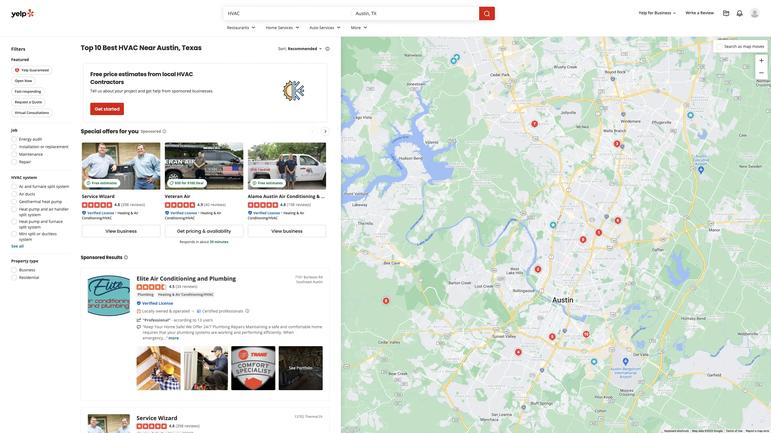 Task type: locate. For each thing, give the bounding box(es) containing it.
1 vertical spatial hvac
[[177, 70, 193, 78]]

1 view business link from the left
[[82, 225, 160, 238]]

eco air conditioning image
[[533, 264, 544, 275]]

business left 16 chevron down v2 image on the top of page
[[655, 10, 672, 16]]

2 horizontal spatial 24 chevron down v2 image
[[362, 24, 369, 31]]

0 horizontal spatial home
[[164, 325, 175, 330]]

1 horizontal spatial austin
[[313, 280, 323, 285]]

service for top service wizard link
[[82, 194, 98, 200]]

more link
[[347, 20, 373, 36]]

2 free estimates from the left
[[258, 181, 283, 186]]

report a map error link
[[747, 430, 770, 433]]

safe
[[272, 325, 279, 330]]

data
[[699, 430, 704, 433]]

0 horizontal spatial your
[[115, 88, 123, 94]]

0 horizontal spatial view
[[106, 228, 116, 235]]

apex heating & air conditioning image
[[594, 227, 605, 239]]

4.8 star rating image for alamo
[[248, 203, 278, 208]]

and left the get in the top of the page
[[138, 88, 145, 94]]

"professional"
[[143, 318, 171, 323]]

request a quote button
[[11, 98, 46, 107]]

1 option group from the top
[[10, 128, 70, 167]]

0 vertical spatial 4.8 (398 reviews)
[[114, 202, 145, 208]]

1 vertical spatial elite air conditioning and plumbing image
[[589, 357, 600, 368]]

16 info v2 image
[[325, 47, 330, 51], [124, 256, 128, 260]]

1 horizontal spatial view business link
[[248, 225, 326, 238]]

view business for wizard
[[106, 228, 137, 235]]

2 business from the left
[[283, 228, 303, 235]]

1 horizontal spatial free estimates link
[[248, 143, 326, 190]]

1 vertical spatial pump
[[29, 207, 40, 212]]

hvac system
[[11, 175, 37, 181]]

1 horizontal spatial service
[[137, 415, 157, 423]]

and down repairs
[[234, 330, 241, 336]]

emergency…"
[[143, 336, 168, 341]]

16 yelp guaranteed v2 image
[[15, 68, 19, 73]]

get started button
[[90, 103, 124, 115]]

austin right the alamo
[[263, 194, 278, 200]]

offer
[[193, 325, 203, 330]]

license for wizard
[[102, 211, 114, 216]]

free for alamo
[[258, 181, 265, 186]]

your up more link
[[168, 330, 176, 336]]

1 heat from the top
[[19, 207, 28, 212]]

0 vertical spatial plumbing
[[209, 275, 236, 283]]

0 vertical spatial service wizard link
[[82, 194, 115, 200]]

view business link down (198
[[248, 225, 326, 238]]

0 horizontal spatial for
[[119, 128, 127, 136]]

a inside button
[[29, 100, 31, 105]]

0 horizontal spatial free estimates
[[92, 181, 117, 186]]

1 horizontal spatial get
[[177, 228, 185, 235]]

& inside "button"
[[172, 293, 175, 297]]

heating & air conditioning/hvac button
[[157, 292, 215, 298]]

system up heat pump and furnace split system
[[28, 213, 41, 218]]

pump down heat pump and air handler split system
[[29, 219, 40, 225]]

1 horizontal spatial yelp
[[639, 10, 647, 16]]

projects image
[[723, 10, 730, 17]]

16 verified v2 image right handler
[[82, 211, 86, 216]]

free estimates link for austin
[[248, 143, 326, 190]]

plumbing inside "keep your home safe! we offer 24/7 plumbing repairs maintaining a safe and comfortable home requires that your plumbing systems are working and performing efficiently. when emergency…"
[[213, 325, 230, 330]]

estimates
[[119, 70, 147, 78], [100, 181, 117, 186], [266, 181, 283, 186]]

yelp inside yelp guaranteed button
[[22, 68, 29, 73]]

16 info v2 image right 16 chevron down v2 icon at the left of page
[[325, 47, 330, 51]]

are
[[211, 330, 217, 336]]

0 horizontal spatial wizard
[[99, 194, 115, 200]]

alamo austin air conditioning & heating image
[[381, 296, 392, 307], [381, 296, 392, 307]]

view business for austin
[[272, 228, 303, 235]]

30
[[210, 240, 214, 245]]

safe!
[[176, 325, 185, 330]]

free for service
[[92, 181, 99, 186]]

user actions element
[[635, 7, 768, 42]]

guaranteed
[[29, 68, 49, 73]]

verified license for air
[[171, 211, 197, 216]]

option group
[[10, 128, 70, 167], [10, 175, 70, 250], [10, 259, 70, 283]]

1 vertical spatial get
[[177, 228, 185, 235]]

service wizard image
[[612, 138, 623, 150], [612, 138, 623, 150]]

2 view business from the left
[[272, 228, 303, 235]]

service
[[82, 194, 98, 200], [137, 415, 157, 423]]

conditioning/hvac for alamo
[[248, 216, 278, 221]]

2 horizontal spatial for
[[648, 10, 654, 16]]

austin reliance heating & a/c image
[[581, 329, 592, 340]]

reviews) for wizard
[[130, 202, 145, 208]]

0 horizontal spatial get
[[95, 106, 103, 112]]

get inside get started button
[[95, 106, 103, 112]]

0 horizontal spatial view business
[[106, 228, 137, 235]]

split right the mini
[[28, 232, 36, 237]]

hvac right local
[[177, 70, 193, 78]]

1 vertical spatial option group
[[10, 175, 70, 250]]

heating & air conditioning/hvac link
[[157, 292, 215, 298]]

dr
[[319, 415, 323, 420]]

3 24 chevron down v2 image from the left
[[362, 24, 369, 31]]

2 view from the left
[[272, 228, 282, 235]]

1 vertical spatial map
[[758, 430, 763, 433]]

24 chevron down v2 image inside restaurants link
[[250, 24, 257, 31]]

sponsored for sponsored results
[[81, 255, 105, 261]]

eco air conditioning image
[[533, 264, 544, 275]]

1 none field from the left
[[228, 10, 347, 17]]

heat down geothermal
[[19, 207, 28, 212]]

16 verified v2 image
[[82, 211, 86, 216], [165, 211, 169, 216]]

air inside option group
[[19, 192, 24, 197]]

None field
[[228, 10, 347, 17], [356, 10, 475, 17]]

0 vertical spatial see
[[11, 244, 18, 249]]

0 vertical spatial option group
[[10, 128, 70, 167]]

&
[[317, 194, 320, 200], [131, 211, 133, 216], [214, 211, 216, 216], [297, 211, 299, 216], [202, 228, 206, 235], [172, 293, 175, 297], [169, 309, 172, 314]]

0 horizontal spatial 24 chevron down v2 image
[[250, 24, 257, 31]]

heating & air conditioning/hvac for austin
[[248, 211, 304, 221]]

services down find field
[[278, 25, 293, 30]]

from right help
[[162, 88, 171, 94]]

conditioning up (34
[[160, 275, 196, 283]]

precision heating & air image
[[613, 215, 624, 227], [613, 215, 624, 227]]

1 horizontal spatial your
[[168, 330, 176, 336]]

for left you
[[119, 128, 127, 136]]

0 vertical spatial for
[[648, 10, 654, 16]]

get pricing & availability
[[177, 228, 231, 235]]

2 horizontal spatial estimates
[[266, 181, 283, 186]]

greg's heating and air image
[[513, 347, 524, 358]]

or down heat pump and furnace split system
[[37, 232, 41, 237]]

0 horizontal spatial none field
[[228, 10, 347, 17]]

for inside button
[[648, 10, 654, 16]]

error
[[764, 430, 770, 433]]

use
[[738, 430, 743, 433]]

2 horizontal spatial hvac
[[177, 70, 193, 78]]

conditioning/hvac for veteran
[[165, 216, 195, 221]]

in
[[196, 240, 199, 245]]

about right us
[[103, 88, 114, 94]]

none field find
[[228, 10, 347, 17]]

1 16 verified v2 image from the left
[[82, 211, 86, 216]]

1 view from the left
[[106, 228, 116, 235]]

verified for alamo
[[254, 211, 267, 216]]

home down -
[[164, 325, 175, 330]]

yelp inside 'yelp for business' button
[[639, 10, 647, 16]]

system up mini split or ductless system
[[28, 225, 41, 230]]

home
[[312, 325, 322, 330]]

24 chevron down v2 image for restaurants
[[250, 24, 257, 31]]

0 horizontal spatial service wizard
[[82, 194, 115, 200]]

conditioning
[[287, 194, 316, 200], [160, 275, 196, 283]]

0 horizontal spatial services
[[278, 25, 293, 30]]

view for wizard
[[106, 228, 116, 235]]

2 services from the left
[[320, 25, 334, 30]]

help
[[153, 88, 161, 94]]

split down geothermal
[[19, 213, 27, 218]]

conditioning/hvac
[[82, 216, 112, 221], [165, 216, 195, 221], [248, 216, 278, 221], [181, 293, 214, 297]]

a left safe
[[269, 325, 271, 330]]

1 horizontal spatial estimates
[[119, 70, 147, 78]]

always local heating & air conditioning image
[[513, 347, 524, 358]]

heat inside heat pump and furnace split system
[[19, 219, 28, 225]]

a right report
[[756, 430, 757, 433]]

write a review
[[686, 10, 714, 16]]

from
[[148, 70, 161, 78], [162, 88, 171, 94]]

1 horizontal spatial 4.8
[[169, 424, 175, 429]]

and
[[138, 88, 145, 94], [24, 184, 31, 190], [41, 207, 48, 212], [41, 219, 48, 225], [197, 275, 208, 283], [280, 325, 287, 330], [234, 330, 241, 336]]

system up handler
[[56, 184, 69, 190]]

0 horizontal spatial about
[[103, 88, 114, 94]]

furnace down air
[[49, 219, 63, 225]]

0 vertical spatial sponsored
[[141, 129, 161, 134]]

home down find field
[[266, 25, 277, 30]]

0 vertical spatial or
[[40, 144, 44, 150]]

0 horizontal spatial business
[[117, 228, 137, 235]]

1 24 chevron down v2 image from the left
[[250, 24, 257, 31]]

pump down geothermal
[[29, 207, 40, 212]]

elite air conditioning and plumbing
[[137, 275, 236, 283]]

reviews) for austin
[[296, 202, 311, 208]]

furnace up ducts
[[32, 184, 46, 190]]

and down heat pump and air handler split system
[[41, 219, 48, 225]]

view for austin
[[272, 228, 282, 235]]

1 vertical spatial sponsored
[[81, 255, 105, 261]]

a for write
[[698, 10, 700, 16]]

24 chevron down v2 image for more
[[362, 24, 369, 31]]

-
[[172, 318, 173, 323]]

heat up the mini
[[19, 219, 28, 225]]

0 vertical spatial yelp
[[639, 10, 647, 16]]

1 horizontal spatial service wizard link
[[137, 415, 178, 423]]

16 verified v2 image
[[248, 211, 252, 216], [137, 302, 141, 306]]

get
[[146, 88, 152, 94]]

for right $50
[[182, 181, 187, 186]]

1 horizontal spatial 16 free estimates v2 image
[[252, 181, 257, 186]]

2 24 chevron down v2 image from the left
[[294, 24, 301, 31]]

0 vertical spatial service wizard
[[82, 194, 115, 200]]

view business link up results
[[82, 225, 160, 238]]

16 chevron down v2 image
[[318, 47, 323, 51]]

2 vertical spatial pump
[[29, 219, 40, 225]]

1 vertical spatial or
[[37, 232, 41, 237]]

1 horizontal spatial home
[[266, 25, 277, 30]]

16 verified v2 image down 4.9 star rating image
[[165, 211, 169, 216]]

services left 24 chevron down v2 icon
[[320, 25, 334, 30]]

service wizard
[[82, 194, 115, 200], [137, 415, 178, 423]]

info icon image
[[245, 309, 250, 314], [245, 309, 250, 314]]

24 chevron down v2 image right more
[[362, 24, 369, 31]]

austin right southeast
[[313, 280, 323, 285]]

and left air
[[41, 207, 48, 212]]

0 vertical spatial map
[[744, 44, 752, 49]]

0 horizontal spatial 16 verified v2 image
[[82, 211, 86, 216]]

1 horizontal spatial 16 verified v2 image
[[165, 211, 169, 216]]

0 horizontal spatial 4.8
[[114, 202, 120, 208]]

1 horizontal spatial for
[[182, 181, 187, 186]]

business up the residential
[[19, 268, 35, 273]]

hvac right best
[[119, 43, 138, 52]]

get left started
[[95, 106, 103, 112]]

heating
[[321, 194, 339, 200], [118, 211, 130, 216], [201, 211, 213, 216], [284, 211, 296, 216], [158, 293, 171, 297]]

1 16 free estimates v2 image from the left
[[86, 181, 91, 186]]

smart air cooling & heating image
[[547, 332, 558, 343]]

1 vertical spatial service wizard
[[137, 415, 178, 423]]

heating for service wizard
[[118, 211, 130, 216]]

1 services from the left
[[278, 25, 293, 30]]

google
[[714, 430, 723, 433]]

24 chevron down v2 image inside more link
[[362, 24, 369, 31]]

pump for handler
[[29, 207, 40, 212]]

24 chevron down v2 image inside home services link
[[294, 24, 301, 31]]

map left error
[[758, 430, 763, 433]]

2 view business link from the left
[[248, 225, 326, 238]]

air
[[19, 192, 24, 197], [184, 194, 190, 200], [279, 194, 286, 200], [134, 211, 138, 216], [217, 211, 221, 216], [300, 211, 304, 216], [150, 275, 159, 283], [176, 293, 181, 297]]

heat for split
[[19, 207, 28, 212]]

0 vertical spatial from
[[148, 70, 161, 78]]

split inside heat pump and furnace split system
[[19, 225, 27, 230]]

elite
[[137, 275, 149, 283]]

property type
[[11, 259, 38, 264]]

1 horizontal spatial 4.8 star rating image
[[137, 424, 167, 430]]

0 vertical spatial elite air conditioning and plumbing image
[[88, 275, 130, 317]]

option group containing hvac system
[[10, 175, 70, 250]]

4.8 for austin
[[280, 202, 286, 208]]

consultations
[[27, 111, 49, 115]]

Near text field
[[356, 10, 475, 17]]

1 vertical spatial service
[[137, 415, 157, 423]]

estimates for service wizard
[[100, 181, 117, 186]]

heating & air conditioning/hvac for wizard
[[82, 211, 138, 221]]

view business
[[106, 228, 137, 235], [272, 228, 303, 235]]

16 verified v2 image for service wizard
[[82, 211, 86, 216]]

professionals
[[219, 309, 243, 314]]

geothermal heat pump
[[19, 199, 62, 205]]

0 horizontal spatial 16 info v2 image
[[124, 256, 128, 260]]

map right as
[[744, 44, 752, 49]]

estimates inside free price estimates from local hvac contractors tell us about your project and get help from sponsored businesses.
[[119, 70, 147, 78]]

0 horizontal spatial business
[[19, 268, 35, 273]]

0 horizontal spatial 4.8 star rating image
[[82, 203, 112, 208]]

wizard for top service wizard link
[[99, 194, 115, 200]]

0 vertical spatial business
[[655, 10, 672, 16]]

view business down (198
[[272, 228, 303, 235]]

1 horizontal spatial view business
[[272, 228, 303, 235]]

see for see all
[[11, 244, 18, 249]]

system
[[23, 175, 37, 181], [56, 184, 69, 190], [28, 213, 41, 218], [28, 225, 41, 230], [19, 237, 32, 243]]

home inside business categories element
[[266, 25, 277, 30]]

24 chevron down v2 image for home services
[[294, 24, 301, 31]]

we
[[186, 325, 192, 330]]

heating inside "button"
[[158, 293, 171, 297]]

1 horizontal spatial business
[[655, 10, 672, 16]]

see inside option group
[[11, 244, 18, 249]]

2 vertical spatial hvac
[[11, 175, 22, 181]]

None search field
[[224, 7, 496, 20]]

service wizard for service wizard link to the bottom
[[137, 415, 178, 423]]

and up 'when'
[[280, 325, 287, 330]]

pump up handler
[[51, 199, 62, 205]]

0 vertical spatial (398
[[121, 202, 129, 208]]

verified
[[88, 211, 101, 216], [171, 211, 184, 216], [254, 211, 267, 216], [142, 301, 158, 306]]

1 horizontal spatial about
[[200, 240, 209, 245]]

0 horizontal spatial free estimates link
[[82, 143, 160, 190]]

3 option group from the top
[[10, 259, 70, 283]]

& inside 'button'
[[202, 228, 206, 235]]

free estimates for austin
[[258, 181, 283, 186]]

local
[[162, 70, 176, 78]]

16 verified v2 image down the alamo
[[248, 211, 252, 216]]

0 vertical spatial 16 verified v2 image
[[248, 211, 252, 216]]

2 heat from the top
[[19, 219, 28, 225]]

residential
[[19, 275, 39, 281]]

write
[[686, 10, 697, 16]]

a left quote
[[29, 100, 31, 105]]

16 certified professionals v2 image
[[197, 309, 201, 314]]

split up the mini
[[19, 225, 27, 230]]

quote
[[32, 100, 42, 105]]

verified for service
[[88, 211, 101, 216]]

austin inside 7101 burleson rd southeast austin
[[313, 280, 323, 285]]

2 vertical spatial for
[[182, 181, 187, 186]]

1 horizontal spatial conditioning
[[287, 194, 316, 200]]

sponsored left 16 info v2 icon
[[141, 129, 161, 134]]

verified license button
[[88, 211, 114, 216], [171, 211, 197, 216], [254, 211, 280, 216], [142, 301, 173, 306]]

get inside get pricing & availability 'button'
[[177, 228, 185, 235]]

0 vertical spatial your
[[115, 88, 123, 94]]

businesses.
[[192, 88, 214, 94]]

0 horizontal spatial 16 free estimates v2 image
[[86, 181, 91, 186]]

1 free estimates from the left
[[92, 181, 117, 186]]

1 horizontal spatial services
[[320, 25, 334, 30]]

free estimates link for wizard
[[82, 143, 160, 190]]

16 free estimates v2 image
[[86, 181, 91, 186], [252, 181, 257, 186]]

keyboard
[[665, 430, 677, 433]]

1 vertical spatial yelp
[[22, 68, 29, 73]]

2 free estimates link from the left
[[248, 143, 326, 190]]

heating & air conditioning/hvac inside "button"
[[158, 293, 214, 297]]

0 vertical spatial 16 info v2 image
[[325, 47, 330, 51]]

systems
[[195, 330, 210, 336]]

1 view business from the left
[[106, 228, 137, 235]]

map for moves
[[744, 44, 752, 49]]

1 business from the left
[[117, 228, 137, 235]]

maintenance
[[19, 152, 43, 157]]

system down the mini
[[19, 237, 32, 243]]

1 horizontal spatial view
[[272, 228, 282, 235]]

1 horizontal spatial sponsored
[[141, 129, 161, 134]]

service for service wizard link to the bottom
[[137, 415, 157, 423]]

a right write
[[698, 10, 700, 16]]

best
[[103, 43, 117, 52]]

group
[[756, 55, 768, 79]]

1 vertical spatial 4.8 (398 reviews)
[[169, 424, 200, 429]]

yelp
[[639, 10, 647, 16], [22, 68, 29, 73]]

conditioning up 4.8 (198 reviews)
[[287, 194, 316, 200]]

0 horizontal spatial 4.8 (398 reviews)
[[114, 202, 145, 208]]

repairs
[[231, 325, 245, 330]]

1 horizontal spatial free estimates
[[258, 181, 283, 186]]

4.8 (398 reviews)
[[114, 202, 145, 208], [169, 424, 200, 429]]

get for get pricing & availability
[[177, 228, 185, 235]]

2 16 free estimates v2 image from the left
[[252, 181, 257, 186]]

1 horizontal spatial furnace
[[49, 219, 63, 225]]

elite air conditioning and plumbing image
[[88, 275, 130, 317], [589, 357, 600, 368]]

pump inside heat pump and furnace split system
[[29, 219, 40, 225]]

pump inside heat pump and air handler split system
[[29, 207, 40, 212]]

0 vertical spatial service
[[82, 194, 98, 200]]

or down audit
[[40, 144, 44, 150]]

portfolio
[[297, 366, 313, 371]]

furnace inside heat pump and furnace split system
[[49, 219, 63, 225]]

0 horizontal spatial yelp
[[22, 68, 29, 73]]

service wizard link
[[82, 194, 115, 200], [137, 415, 178, 423]]

see left portfolio
[[289, 366, 296, 371]]

none field near
[[356, 10, 475, 17]]

license
[[102, 211, 114, 216], [185, 211, 197, 216], [268, 211, 280, 216], [159, 301, 173, 306]]

map for error
[[758, 430, 763, 433]]

alamo austin air conditioning & heating
[[248, 194, 339, 200]]

2 option group from the top
[[10, 175, 70, 250]]

see
[[11, 244, 18, 249], [289, 366, 296, 371]]

previous image
[[310, 128, 316, 135]]

24 chevron down v2 image right the restaurants
[[250, 24, 257, 31]]

0 vertical spatial wizard
[[99, 194, 115, 200]]

recommended button
[[288, 46, 323, 51]]

1 horizontal spatial 4.8 (398 reviews)
[[169, 424, 200, 429]]

for
[[648, 10, 654, 16], [119, 128, 127, 136], [182, 181, 187, 186]]

southeast
[[296, 280, 312, 285]]

2 none field from the left
[[356, 10, 475, 17]]

view business up results
[[106, 228, 137, 235]]

for left 16 chevron down v2 image on the top of page
[[648, 10, 654, 16]]

16 info v2 image right results
[[124, 256, 128, 260]]

and inside heat pump and air handler split system
[[41, 207, 48, 212]]

hvac up ac
[[11, 175, 22, 181]]

heat inside heat pump and air handler split system
[[19, 207, 28, 212]]

1 horizontal spatial (398
[[176, 424, 184, 429]]

availability
[[207, 228, 231, 235]]

get up responds
[[177, 228, 185, 235]]

sponsored left results
[[81, 255, 105, 261]]

16 speech v2 image
[[137, 325, 141, 330]]

2 16 verified v2 image from the left
[[165, 211, 169, 216]]

burleson
[[304, 275, 318, 280]]

system inside mini split or ductless system
[[19, 237, 32, 243]]

0 horizontal spatial (398
[[121, 202, 129, 208]]

wizard
[[99, 194, 115, 200], [158, 415, 178, 423]]

1 vertical spatial plumbing
[[138, 293, 154, 297]]

filters
[[11, 46, 25, 52]]

plumbing link
[[137, 292, 155, 298]]

services for home services
[[278, 25, 293, 30]]

0 horizontal spatial map
[[744, 44, 752, 49]]

verified license button for austin
[[254, 211, 280, 216]]

notifications image
[[737, 10, 744, 17]]

1 horizontal spatial from
[[162, 88, 171, 94]]

split inside heat pump and air handler split system
[[19, 213, 27, 218]]

4.8 star rating image
[[82, 203, 112, 208], [248, 203, 278, 208], [137, 424, 167, 430]]

from left local
[[148, 70, 161, 78]]

0 horizontal spatial sponsored
[[81, 255, 105, 261]]

24 chevron down v2 image left the auto
[[294, 24, 301, 31]]

services for auto services
[[320, 25, 334, 30]]

your left the project
[[115, 88, 123, 94]]

plumbing
[[209, 275, 236, 283], [138, 293, 154, 297], [213, 325, 230, 330]]

about right in
[[200, 240, 209, 245]]

see left the "all"
[[11, 244, 18, 249]]

a inside "keep your home safe! we offer 24/7 plumbing repairs maintaining a safe and comfortable home requires that your plumbing systems are working and performing efficiently. when emergency…"
[[269, 325, 271, 330]]

fast-responding
[[15, 89, 41, 94]]

1 free estimates link from the left
[[82, 143, 160, 190]]

0 vertical spatial about
[[103, 88, 114, 94]]

and right ac
[[24, 184, 31, 190]]

services
[[278, 25, 293, 30], [320, 25, 334, 30]]

wizard for service wizard link to the bottom
[[158, 415, 178, 423]]

open now button
[[11, 77, 36, 85]]

repair
[[19, 159, 31, 165]]

16 locally owned v2 image
[[137, 309, 141, 314]]

16 verified v2 image up "16 locally owned v2" icon
[[137, 302, 141, 306]]

24 chevron down v2 image
[[250, 24, 257, 31], [294, 24, 301, 31], [362, 24, 369, 31]]

$50 for $100 deal link
[[165, 143, 243, 190]]



Task type: vqa. For each thing, say whether or not it's contained in the screenshot.
sent
no



Task type: describe. For each thing, give the bounding box(es) containing it.
kmac air conditioning & heating image
[[685, 110, 697, 121]]

auto services link
[[305, 20, 347, 36]]

yelp for yelp guaranteed
[[22, 68, 29, 73]]

business categories element
[[223, 20, 760, 36]]

1 vertical spatial (398
[[176, 424, 184, 429]]

to
[[193, 318, 196, 323]]

verified for veteran
[[171, 211, 184, 216]]

map region
[[283, 0, 772, 434]]

business inside button
[[655, 10, 672, 16]]

heating for alamo austin air conditioning & heating
[[284, 211, 296, 216]]

next image
[[322, 128, 329, 135]]

$100
[[187, 181, 195, 186]]

tell
[[90, 88, 97, 94]]

maintaining
[[246, 325, 268, 330]]

see portfolio link
[[279, 347, 323, 391]]

contractors
[[90, 78, 124, 86]]

special
[[81, 128, 101, 136]]

zoom in image
[[759, 57, 765, 64]]

16 info v2 image
[[162, 129, 167, 134]]

alamo
[[248, 194, 262, 200]]

stan's heating, air, plumbing & electrical image
[[578, 234, 589, 246]]

search image
[[484, 10, 491, 17]]

a for request
[[29, 100, 31, 105]]

results
[[106, 255, 122, 261]]

efficiently.
[[264, 330, 282, 336]]

4.8 for wizard
[[114, 202, 120, 208]]

and up 4.5 (34 reviews)
[[197, 275, 208, 283]]

rd
[[319, 275, 323, 280]]

system inside heat pump and air handler split system
[[28, 213, 41, 218]]

hvac inside free price estimates from local hvac contractors tell us about your project and get help from sponsored businesses.
[[177, 70, 193, 78]]

virtual consultations
[[15, 111, 49, 115]]

austex air conditioning & heating image
[[448, 55, 460, 67]]

1 vertical spatial about
[[200, 240, 209, 245]]

responds in about 30 minutes
[[180, 240, 229, 245]]

bjord u. image
[[750, 8, 760, 18]]

16 verified v2 image for veteran air
[[165, 211, 169, 216]]

austin,
[[157, 43, 181, 52]]

free price estimates from local hvac contractors image
[[279, 77, 307, 105]]

free inside free price estimates from local hvac contractors tell us about your project and get help from sponsored businesses.
[[90, 70, 102, 78]]

1 vertical spatial 16 info v2 image
[[124, 256, 128, 260]]

search as map moves
[[725, 44, 765, 49]]

yelp for business
[[639, 10, 672, 16]]

split up heat
[[48, 184, 55, 190]]

auto
[[310, 25, 319, 30]]

business for wizard
[[117, 228, 137, 235]]

deal
[[196, 181, 204, 186]]

shortcuts
[[677, 430, 689, 433]]

©2023
[[705, 430, 714, 433]]

conditioning/hvac for service
[[82, 216, 112, 221]]

terms
[[727, 430, 734, 433]]

type
[[29, 259, 38, 264]]

replacement
[[45, 144, 69, 150]]

1 vertical spatial from
[[162, 88, 171, 94]]

4.9 star rating image
[[165, 203, 195, 208]]

verified license button for air
[[171, 211, 197, 216]]

and inside free price estimates from local hvac contractors tell us about your project and get help from sponsored businesses.
[[138, 88, 145, 94]]

plumbing
[[177, 330, 194, 336]]

energy
[[19, 137, 32, 142]]

"professional" - according to 13 users
[[143, 318, 213, 323]]

featured group
[[10, 57, 70, 119]]

air inside "button"
[[176, 293, 181, 297]]

"keep
[[143, 325, 153, 330]]

0 vertical spatial furnace
[[32, 184, 46, 190]]

yelp for business button
[[637, 8, 680, 18]]

working
[[218, 330, 233, 336]]

heating & air conditioning/hvac for air
[[165, 211, 221, 221]]

business inside option group
[[19, 268, 35, 273]]

keyboard shortcuts
[[665, 430, 689, 433]]

4.5
[[169, 284, 175, 290]]

1 horizontal spatial 16 info v2 image
[[325, 47, 330, 51]]

option group containing job
[[10, 128, 70, 167]]

veteran
[[165, 194, 183, 200]]

4.5 star rating image
[[137, 285, 167, 290]]

16 free estimates v2 image for alamo austin air conditioning & heating
[[252, 181, 257, 186]]

reviews) for air
[[211, 202, 226, 208]]

license for air
[[185, 211, 197, 216]]

verified license for wizard
[[88, 211, 114, 216]]

sponsored
[[172, 88, 191, 94]]

your inside "keep your home safe! we offer 24/7 plumbing repairs maintaining a safe and comfortable home requires that your plumbing systems are working and performing efficiently. when emergency…"
[[168, 330, 176, 336]]

yelp for yelp for business
[[639, 10, 647, 16]]

16 deal v2 image
[[169, 181, 174, 186]]

air ducts
[[19, 192, 35, 197]]

sort:
[[278, 46, 287, 51]]

your
[[154, 325, 163, 330]]

energy audit
[[19, 137, 42, 142]]

system up ac
[[23, 175, 37, 181]]

google image
[[343, 426, 361, 434]]

license for austin
[[268, 211, 280, 216]]

elite air conditioning and plumbing image inside the map 'region'
[[589, 357, 600, 368]]

veteran air
[[165, 194, 190, 200]]

0 vertical spatial pump
[[51, 199, 62, 205]]

pump for split
[[29, 219, 40, 225]]

us
[[98, 88, 102, 94]]

option group containing property type
[[10, 259, 70, 283]]

locally owned & operated
[[142, 309, 190, 314]]

your inside free price estimates from local hvac contractors tell us about your project and get help from sponsored businesses.
[[115, 88, 123, 94]]

0 horizontal spatial 16 verified v2 image
[[137, 302, 141, 306]]

heating for veteran air
[[201, 211, 213, 216]]

according
[[174, 318, 192, 323]]

fast-
[[15, 89, 23, 94]]

virtual consultations button
[[11, 109, 53, 117]]

more
[[169, 336, 179, 341]]

top 10 best hvac near austin, texas
[[81, 43, 202, 52]]

of
[[735, 430, 738, 433]]

certified professionals
[[202, 309, 243, 314]]

1 vertical spatial conditioning
[[160, 275, 196, 283]]

plumbing button
[[137, 292, 155, 298]]

for for $50
[[182, 181, 187, 186]]

price
[[103, 70, 118, 78]]

see all
[[11, 244, 24, 249]]

one hour heating & air conditioning of cedar park image
[[451, 52, 463, 63]]

that
[[159, 330, 167, 336]]

0 vertical spatial austin
[[263, 194, 278, 200]]

started
[[104, 106, 120, 112]]

4.5 (34 reviews)
[[169, 284, 198, 290]]

system inside heat pump and furnace split system
[[28, 225, 41, 230]]

comfortable
[[288, 325, 311, 330]]

0 vertical spatial conditioning
[[287, 194, 316, 200]]

blue sky heating and air llc image
[[548, 220, 559, 231]]

you
[[128, 128, 139, 136]]

heat
[[42, 199, 50, 205]]

write a review link
[[684, 8, 717, 18]]

get started
[[95, 106, 120, 112]]

pricing
[[186, 228, 201, 235]]

virtual
[[15, 111, 26, 115]]

4.8 (198 reviews)
[[280, 202, 311, 208]]

view business link for wizard
[[82, 225, 160, 238]]

ac
[[19, 184, 23, 190]]

air
[[49, 207, 53, 212]]

as
[[738, 44, 743, 49]]

13
[[197, 318, 202, 323]]

auto services
[[310, 25, 334, 30]]

home inside "keep your home safe! we offer 24/7 plumbing repairs maintaining a safe and comfortable home requires that your plumbing systems are working and performing efficiently. when emergency…"
[[164, 325, 175, 330]]

16 trending v2 image
[[137, 318, 141, 323]]

report a map error
[[747, 430, 770, 433]]

0 horizontal spatial hvac
[[11, 175, 22, 181]]

4.8 star rating image for service
[[82, 203, 112, 208]]

4.9
[[197, 202, 203, 208]]

audit
[[33, 137, 42, 142]]

near
[[139, 43, 156, 52]]

installation
[[19, 144, 39, 150]]

project
[[124, 88, 137, 94]]

0 horizontal spatial from
[[148, 70, 161, 78]]

(198
[[287, 202, 295, 208]]

verified license for austin
[[254, 211, 280, 216]]

featured
[[11, 57, 29, 62]]

hvac & appliance service first image
[[529, 119, 541, 130]]

operated
[[173, 309, 190, 314]]

view business link for austin
[[248, 225, 326, 238]]

thermal
[[305, 415, 318, 420]]

1 horizontal spatial 16 verified v2 image
[[248, 211, 252, 216]]

heat for system
[[19, 219, 28, 225]]

free price estimates from local hvac contractors tell us about your project and get help from sponsored businesses.
[[90, 70, 214, 94]]

16 free estimates v2 image for service wizard
[[86, 181, 91, 186]]

conditioning/hvac inside "button"
[[181, 293, 214, 297]]

0 horizontal spatial elite air conditioning and plumbing image
[[88, 275, 130, 317]]

special offers for you
[[81, 128, 139, 136]]

ac and furnace split system
[[19, 184, 69, 190]]

split inside mini split or ductless system
[[28, 232, 36, 237]]

Find text field
[[228, 10, 347, 17]]

24 chevron down v2 image
[[336, 24, 342, 31]]

moves
[[753, 44, 765, 49]]

10
[[95, 43, 101, 52]]

for for yelp
[[648, 10, 654, 16]]

map
[[693, 430, 698, 433]]

0 vertical spatial hvac
[[119, 43, 138, 52]]

and inside heat pump and furnace split system
[[41, 219, 48, 225]]

free estimates for wizard
[[92, 181, 117, 186]]

keyboard shortcuts button
[[665, 430, 689, 434]]

plumbing inside button
[[138, 293, 154, 297]]

sponsored for sponsored
[[141, 129, 161, 134]]

"keep your home safe! we offer 24/7 plumbing repairs maintaining a safe and comfortable home requires that your plumbing systems are working and performing efficiently. when emergency…"
[[143, 325, 322, 341]]

16 chevron down v2 image
[[673, 11, 677, 15]]

estimates for alamo austin air conditioning & heating
[[266, 181, 283, 186]]

service wizard for top service wizard link
[[82, 194, 115, 200]]

or inside mini split or ductless system
[[37, 232, 41, 237]]

get for get started
[[95, 106, 103, 112]]

restaurants
[[227, 25, 249, 30]]

about inside free price estimates from local hvac contractors tell us about your project and get help from sponsored businesses.
[[103, 88, 114, 94]]

zoom out image
[[759, 70, 765, 76]]

1 vertical spatial service wizard link
[[137, 415, 178, 423]]

see portfolio
[[289, 366, 313, 371]]

business for austin
[[283, 228, 303, 235]]

see for see portfolio
[[289, 366, 296, 371]]

a for report
[[756, 430, 757, 433]]

verified license button for wizard
[[88, 211, 114, 216]]



